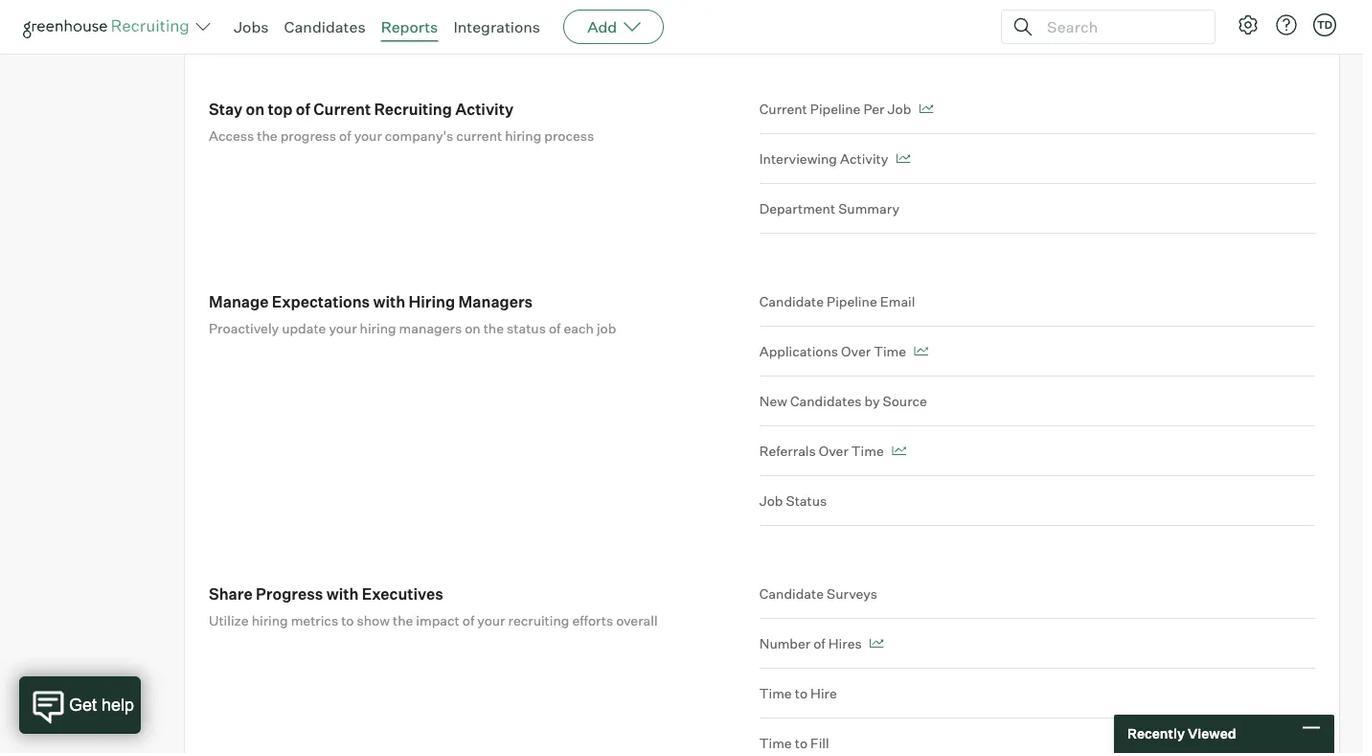 Task type: vqa. For each thing, say whether or not it's contained in the screenshot.
number of hires
yes



Task type: describe. For each thing, give the bounding box(es) containing it.
department summary link
[[760, 184, 1316, 234]]

candidates link
[[284, 17, 366, 36]]

hiring
[[409, 292, 455, 311]]

1 vertical spatial activity
[[841, 150, 889, 167]]

add
[[588, 17, 617, 36]]

process
[[545, 127, 594, 144]]

to for time to fill
[[795, 735, 808, 752]]

company's
[[385, 127, 454, 144]]

1 horizontal spatial job
[[888, 100, 912, 117]]

metrics
[[291, 612, 338, 629]]

update
[[282, 320, 326, 337]]

overall
[[616, 612, 658, 629]]

current pipeline per job
[[760, 100, 912, 117]]

candidate surveys
[[760, 585, 878, 602]]

interviewing
[[760, 150, 838, 167]]

integrations
[[454, 17, 541, 36]]

time for time to hire
[[760, 685, 792, 702]]

icon chart image for number of hires
[[870, 639, 884, 649]]

per
[[864, 100, 885, 117]]

1 vertical spatial candidates
[[791, 393, 862, 409]]

recruiting
[[374, 99, 452, 119]]

on inside manage expectations with hiring managers proactively update your hiring managers on the status of each job
[[465, 320, 481, 337]]

efforts
[[573, 612, 614, 629]]

approve
[[811, 7, 864, 24]]

new
[[760, 393, 788, 409]]

pipeline for manage expectations with hiring managers
[[827, 293, 878, 310]]

time to hire
[[760, 685, 838, 702]]

applications over time
[[760, 343, 907, 360]]

attainment
[[933, 7, 1004, 24]]

by
[[865, 393, 880, 409]]

surveys
[[827, 585, 878, 602]]

goal
[[901, 7, 930, 24]]

reports link
[[381, 17, 438, 36]]

icon chart image for referrals over time
[[892, 446, 907, 456]]

current
[[456, 127, 502, 144]]

email
[[881, 293, 916, 310]]

share
[[209, 584, 253, 604]]

time to fill
[[760, 735, 830, 752]]

time for time to fill
[[760, 735, 792, 752]]

candidate for share progress with executives
[[760, 585, 824, 602]]

to for time to hire
[[795, 685, 808, 702]]

impact
[[416, 612, 460, 629]]

of inside share progress with executives utilize hiring metrics to show the impact of your recruiting efforts overall
[[463, 612, 475, 629]]

your inside share progress with executives utilize hiring metrics to show the impact of your recruiting efforts overall
[[478, 612, 506, 629]]

your inside the stay on top of current recruiting activity access the progress of your company's current hiring process
[[354, 127, 382, 144]]

proactively
[[209, 320, 279, 337]]

integrations link
[[454, 17, 541, 36]]

time to fill link
[[760, 719, 1316, 753]]

managers
[[459, 292, 533, 311]]

0 horizontal spatial job
[[760, 492, 784, 509]]

hires
[[829, 635, 862, 652]]

candidate pipeline email
[[760, 293, 916, 310]]

your inside manage expectations with hiring managers proactively update your hiring managers on the status of each job
[[329, 320, 357, 337]]

job status link
[[760, 477, 1316, 526]]

time down email
[[874, 343, 907, 360]]

status
[[786, 492, 827, 509]]

new candidates by source
[[760, 393, 928, 409]]

stay on top of current recruiting activity access the progress of your company's current hiring process
[[209, 99, 594, 144]]

over for applications
[[842, 343, 871, 360]]

expectations
[[272, 292, 370, 311]]

pipeline for stay on top of current recruiting activity
[[811, 100, 861, 117]]

the inside share progress with executives utilize hiring metrics to show the impact of your recruiting efforts overall
[[393, 612, 413, 629]]

status
[[507, 320, 546, 337]]

icon chart image for applications over time
[[914, 347, 929, 356]]

with for hiring
[[373, 292, 406, 311]]

candidate for manage expectations with hiring managers
[[760, 293, 824, 310]]

hiring inside manage expectations with hiring managers proactively update your hiring managers on the status of each job
[[360, 320, 396, 337]]

number
[[760, 635, 811, 652]]

time to hire link
[[760, 669, 1316, 719]]

hiring inside share progress with executives utilize hiring metrics to show the impact of your recruiting efforts overall
[[252, 612, 288, 629]]

1 horizontal spatial current
[[760, 100, 808, 117]]

summary
[[839, 200, 900, 217]]

on inside the stay on top of current recruiting activity access the progress of your company's current hiring process
[[246, 99, 265, 119]]

of right progress
[[339, 127, 351, 144]]

configure image
[[1237, 13, 1260, 36]]

time down by
[[852, 443, 884, 459]]

greenhouse recruiting image
[[23, 15, 196, 38]]

td button
[[1310, 10, 1341, 40]]



Task type: locate. For each thing, give the bounding box(es) containing it.
0 vertical spatial hiring
[[505, 127, 542, 144]]

jobs
[[234, 17, 269, 36]]

1 vertical spatial over
[[819, 443, 849, 459]]

1 horizontal spatial candidates
[[791, 393, 862, 409]]

1 vertical spatial hiring
[[360, 320, 396, 337]]

over up new candidates by source
[[842, 343, 871, 360]]

hiring inside the stay on top of current recruiting activity access the progress of your company's current hiring process
[[505, 127, 542, 144]]

0 vertical spatial candidates
[[284, 17, 366, 36]]

0 vertical spatial on
[[246, 99, 265, 119]]

1 horizontal spatial the
[[393, 612, 413, 629]]

to for time to approve offer goal attainment
[[795, 7, 808, 24]]

your left company's
[[354, 127, 382, 144]]

2 horizontal spatial the
[[484, 320, 504, 337]]

interviewing activity
[[760, 150, 889, 167]]

job left status
[[760, 492, 784, 509]]

manage expectations with hiring managers proactively update your hiring managers on the status of each job
[[209, 292, 617, 337]]

with up metrics
[[327, 584, 359, 604]]

job status
[[760, 492, 827, 509]]

each
[[564, 320, 594, 337]]

reports
[[381, 17, 438, 36]]

on down managers
[[465, 320, 481, 337]]

offer
[[867, 7, 898, 24]]

1 vertical spatial pipeline
[[827, 293, 878, 310]]

of inside manage expectations with hiring managers proactively update your hiring managers on the status of each job
[[549, 320, 561, 337]]

applications
[[760, 343, 839, 360]]

of right top
[[296, 99, 310, 119]]

icon chart image right the hires
[[870, 639, 884, 649]]

1 horizontal spatial hiring
[[360, 320, 396, 337]]

current inside the stay on top of current recruiting activity access the progress of your company's current hiring process
[[314, 99, 371, 119]]

time left the fill
[[760, 735, 792, 752]]

0 horizontal spatial on
[[246, 99, 265, 119]]

time left hire
[[760, 685, 792, 702]]

candidate
[[760, 293, 824, 310], [760, 585, 824, 602]]

current
[[314, 99, 371, 119], [760, 100, 808, 117]]

job
[[888, 100, 912, 117], [760, 492, 784, 509]]

pipeline left email
[[827, 293, 878, 310]]

0 vertical spatial the
[[257, 127, 278, 144]]

0 vertical spatial pipeline
[[811, 100, 861, 117]]

hiring right current
[[505, 127, 542, 144]]

your down expectations
[[329, 320, 357, 337]]

icon chart image for interviewing activity
[[897, 154, 911, 164]]

new candidates by source link
[[760, 377, 1316, 427]]

candidate surveys link
[[760, 584, 1316, 619]]

jobs link
[[234, 17, 269, 36]]

0 vertical spatial with
[[373, 292, 406, 311]]

share progress with executives utilize hiring metrics to show the impact of your recruiting efforts overall
[[209, 584, 658, 629]]

to left hire
[[795, 685, 808, 702]]

recently viewed
[[1128, 726, 1237, 742]]

the
[[257, 127, 278, 144], [484, 320, 504, 337], [393, 612, 413, 629]]

add button
[[564, 10, 664, 44]]

candidate up number
[[760, 585, 824, 602]]

with
[[373, 292, 406, 311], [327, 584, 359, 604]]

0 horizontal spatial candidates
[[284, 17, 366, 36]]

1 vertical spatial candidate
[[760, 585, 824, 602]]

the down 'executives'
[[393, 612, 413, 629]]

icon chart image for time to approve offer goal attainment
[[1011, 11, 1026, 21]]

access
[[209, 127, 254, 144]]

time
[[760, 7, 792, 24], [874, 343, 907, 360], [852, 443, 884, 459], [760, 685, 792, 702], [760, 735, 792, 752]]

icon chart image up source
[[914, 347, 929, 356]]

on left top
[[246, 99, 265, 119]]

recently
[[1128, 726, 1186, 742]]

0 vertical spatial candidate
[[760, 293, 824, 310]]

to left approve
[[795, 7, 808, 24]]

icon chart image
[[1011, 11, 1026, 21], [919, 104, 934, 114], [897, 154, 911, 164], [914, 347, 929, 356], [892, 446, 907, 456], [870, 639, 884, 649]]

0 horizontal spatial the
[[257, 127, 278, 144]]

over
[[842, 343, 871, 360], [819, 443, 849, 459]]

activity up current
[[456, 99, 514, 119]]

activity up summary
[[841, 150, 889, 167]]

current up progress
[[314, 99, 371, 119]]

icon chart image down source
[[892, 446, 907, 456]]

job right per
[[888, 100, 912, 117]]

pipeline
[[811, 100, 861, 117], [827, 293, 878, 310]]

2 candidate from the top
[[760, 585, 824, 602]]

hire
[[811, 685, 838, 702]]

time left approve
[[760, 7, 792, 24]]

over for referrals
[[819, 443, 849, 459]]

with inside manage expectations with hiring managers proactively update your hiring managers on the status of each job
[[373, 292, 406, 311]]

manage
[[209, 292, 269, 311]]

of left "each"
[[549, 320, 561, 337]]

2 vertical spatial your
[[478, 612, 506, 629]]

of
[[296, 99, 310, 119], [339, 127, 351, 144], [549, 320, 561, 337], [463, 612, 475, 629], [814, 635, 826, 652]]

icon chart image right attainment at the top right of the page
[[1011, 11, 1026, 21]]

pipeline left per
[[811, 100, 861, 117]]

recruiting
[[508, 612, 570, 629]]

1 horizontal spatial activity
[[841, 150, 889, 167]]

0 vertical spatial activity
[[456, 99, 514, 119]]

top
[[268, 99, 293, 119]]

department summary
[[760, 200, 900, 217]]

activity inside the stay on top of current recruiting activity access the progress of your company's current hiring process
[[456, 99, 514, 119]]

candidates left by
[[791, 393, 862, 409]]

job
[[597, 320, 617, 337]]

2 horizontal spatial hiring
[[505, 127, 542, 144]]

with for executives
[[327, 584, 359, 604]]

fill
[[811, 735, 830, 752]]

td
[[1318, 18, 1333, 31]]

the inside the stay on top of current recruiting activity access the progress of your company's current hiring process
[[257, 127, 278, 144]]

1 horizontal spatial on
[[465, 320, 481, 337]]

over right referrals
[[819, 443, 849, 459]]

referrals
[[760, 443, 816, 459]]

your
[[354, 127, 382, 144], [329, 320, 357, 337], [478, 612, 506, 629]]

0 horizontal spatial with
[[327, 584, 359, 604]]

activity
[[456, 99, 514, 119], [841, 150, 889, 167]]

utilize
[[209, 612, 249, 629]]

Search text field
[[1043, 13, 1198, 41]]

show
[[357, 612, 390, 629]]

0 vertical spatial your
[[354, 127, 382, 144]]

to inside share progress with executives utilize hiring metrics to show the impact of your recruiting efforts overall
[[341, 612, 354, 629]]

stay
[[209, 99, 243, 119]]

time for time to approve offer goal attainment
[[760, 7, 792, 24]]

to left show
[[341, 612, 354, 629]]

on
[[246, 99, 265, 119], [465, 320, 481, 337]]

candidate pipeline email link
[[760, 292, 1316, 327]]

candidate up applications
[[760, 293, 824, 310]]

td button
[[1314, 13, 1337, 36]]

1 vertical spatial with
[[327, 584, 359, 604]]

of left the hires
[[814, 635, 826, 652]]

0 horizontal spatial activity
[[456, 99, 514, 119]]

time to approve offer goal attainment
[[760, 7, 1004, 24]]

0 horizontal spatial current
[[314, 99, 371, 119]]

1 candidate from the top
[[760, 293, 824, 310]]

candidates right jobs link
[[284, 17, 366, 36]]

number of hires
[[760, 635, 862, 652]]

2 vertical spatial the
[[393, 612, 413, 629]]

hiring left managers
[[360, 320, 396, 337]]

with inside share progress with executives utilize hiring metrics to show the impact of your recruiting efforts overall
[[327, 584, 359, 604]]

with left hiring
[[373, 292, 406, 311]]

referrals over time
[[760, 443, 884, 459]]

icon chart image right per
[[919, 104, 934, 114]]

hiring
[[505, 127, 542, 144], [360, 320, 396, 337], [252, 612, 288, 629]]

icon chart image for current pipeline per job
[[919, 104, 934, 114]]

current up interviewing
[[760, 100, 808, 117]]

1 vertical spatial job
[[760, 492, 784, 509]]

candidates
[[284, 17, 366, 36], [791, 393, 862, 409]]

viewed
[[1188, 726, 1237, 742]]

1 vertical spatial on
[[465, 320, 481, 337]]

icon chart image up summary
[[897, 154, 911, 164]]

2 vertical spatial hiring
[[252, 612, 288, 629]]

0 vertical spatial job
[[888, 100, 912, 117]]

your left recruiting
[[478, 612, 506, 629]]

source
[[883, 393, 928, 409]]

to
[[795, 7, 808, 24], [341, 612, 354, 629], [795, 685, 808, 702], [795, 735, 808, 752]]

the down managers
[[484, 320, 504, 337]]

progress
[[256, 584, 323, 604]]

hiring down progress
[[252, 612, 288, 629]]

to left the fill
[[795, 735, 808, 752]]

managers
[[399, 320, 462, 337]]

progress
[[281, 127, 336, 144]]

the down top
[[257, 127, 278, 144]]

1 vertical spatial your
[[329, 320, 357, 337]]

0 vertical spatial over
[[842, 343, 871, 360]]

the inside manage expectations with hiring managers proactively update your hiring managers on the status of each job
[[484, 320, 504, 337]]

executives
[[362, 584, 444, 604]]

0 horizontal spatial hiring
[[252, 612, 288, 629]]

1 horizontal spatial with
[[373, 292, 406, 311]]

of right impact
[[463, 612, 475, 629]]

1 vertical spatial the
[[484, 320, 504, 337]]

department
[[760, 200, 836, 217]]



